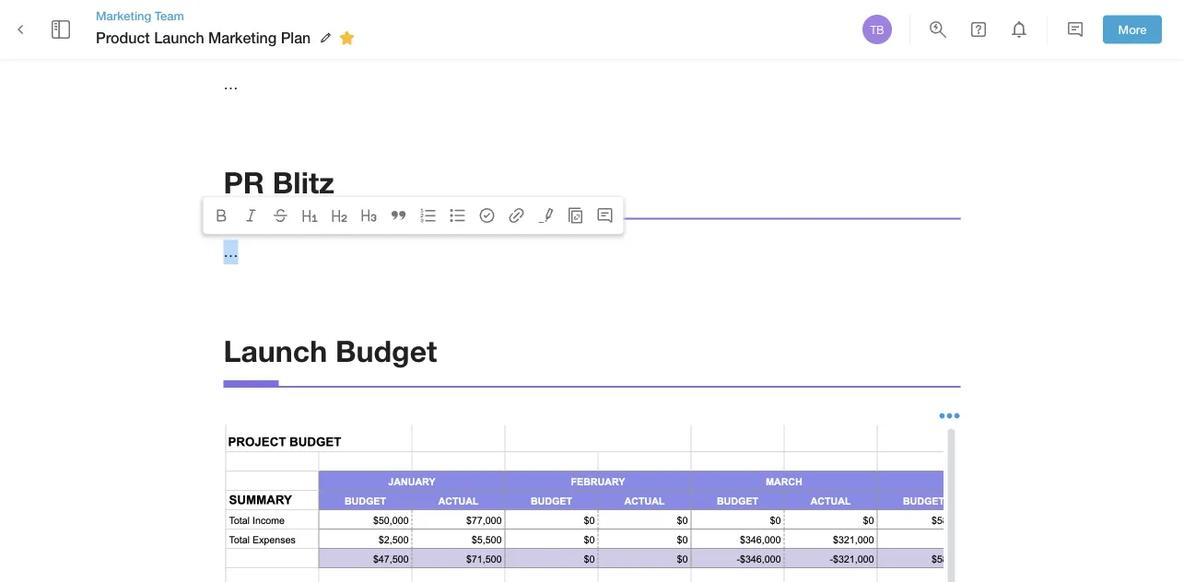 Task type: vqa. For each thing, say whether or not it's contained in the screenshot.
the top Unpin image
no



Task type: locate. For each thing, give the bounding box(es) containing it.
1 vertical spatial …
[[224, 244, 238, 261]]

product
[[96, 29, 150, 46]]

… down product launch marketing plan
[[224, 75, 238, 92]]

1 horizontal spatial launch
[[224, 333, 327, 368]]

marketing up product
[[96, 8, 151, 22]]

marketing down marketing team link
[[208, 29, 277, 46]]

2 … from the top
[[224, 244, 238, 261]]

more
[[1119, 22, 1147, 37]]

…
[[224, 75, 238, 92], [224, 244, 238, 261]]

1 vertical spatial marketing
[[208, 29, 277, 46]]

tb
[[871, 23, 885, 36]]

… down pr
[[224, 244, 238, 261]]

marketing inside marketing team link
[[96, 8, 151, 22]]

0 vertical spatial marketing
[[96, 8, 151, 22]]

launch
[[154, 29, 204, 46], [224, 333, 327, 368]]

0 horizontal spatial marketing
[[96, 8, 151, 22]]

pr blitz
[[224, 165, 334, 200]]

remove favorite image
[[336, 27, 358, 49]]

more button
[[1104, 15, 1163, 44]]

1 horizontal spatial marketing
[[208, 29, 277, 46]]

0 vertical spatial …
[[224, 75, 238, 92]]

1 vertical spatial launch
[[224, 333, 327, 368]]

1 … from the top
[[224, 75, 238, 92]]

0 horizontal spatial launch
[[154, 29, 204, 46]]

marketing
[[96, 8, 151, 22], [208, 29, 277, 46]]

budget
[[336, 333, 437, 368]]



Task type: describe. For each thing, give the bounding box(es) containing it.
marketing team link
[[96, 7, 361, 24]]

blitz
[[273, 165, 334, 200]]

pr
[[224, 165, 265, 200]]

tb button
[[860, 12, 895, 47]]

product launch marketing plan
[[96, 29, 311, 46]]

team
[[155, 8, 184, 22]]

launch budget
[[224, 333, 437, 368]]

marketing team
[[96, 8, 184, 22]]

plan
[[281, 29, 311, 46]]

0 vertical spatial launch
[[154, 29, 204, 46]]



